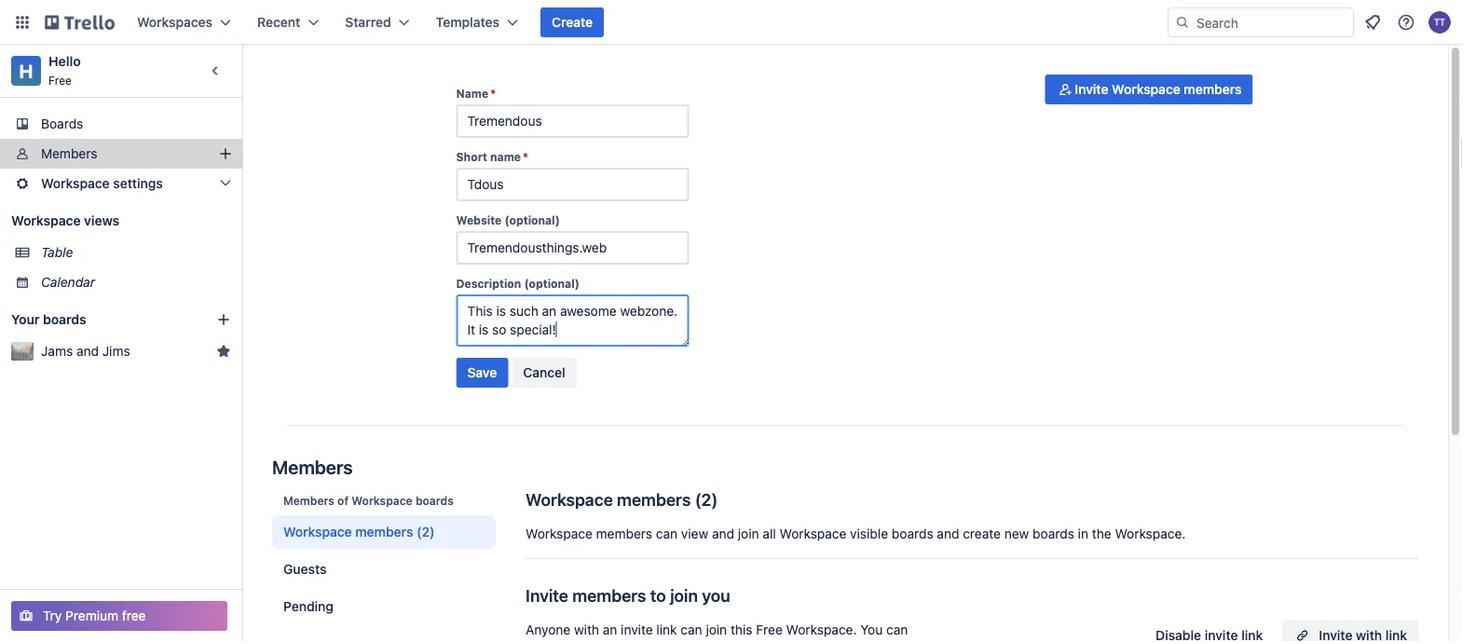 Task type: locate. For each thing, give the bounding box(es) containing it.
website
[[456, 213, 502, 226]]

1 horizontal spatial this
[[787, 641, 809, 642]]

and
[[76, 343, 99, 359], [712, 526, 735, 542], [937, 526, 960, 542], [600, 641, 623, 642]]

members down members of workspace boards
[[355, 524, 413, 540]]

link left for
[[742, 641, 763, 642]]

workspace members left (
[[526, 489, 691, 509]]

1 horizontal spatial new
[[1005, 526, 1029, 542]]

recent button
[[246, 7, 330, 37]]

search image
[[1175, 15, 1190, 30]]

hello link
[[48, 54, 81, 69]]

and inside anyone with an invite link can join this free workspace. you can also disable and create a new invite link for this workspace at an
[[600, 641, 623, 642]]

1 horizontal spatial link
[[742, 641, 763, 642]]

1 horizontal spatial *
[[523, 150, 528, 163]]

invite inside button
[[1075, 82, 1109, 97]]

also
[[526, 641, 550, 642]]

workspace members down of
[[283, 524, 413, 540]]

invite
[[621, 622, 653, 638], [707, 641, 739, 642]]

boards up jams
[[43, 312, 86, 327]]

link
[[657, 622, 677, 638], [742, 641, 763, 642]]

templates button
[[425, 7, 529, 37]]

0 horizontal spatial workspace members
[[283, 524, 413, 540]]

h
[[19, 60, 33, 82]]

pending
[[283, 599, 334, 614]]

0 vertical spatial workspace members
[[526, 489, 691, 509]]

1 vertical spatial (optional)
[[524, 277, 580, 290]]

0 vertical spatial (optional)
[[505, 213, 560, 226]]

)
[[712, 489, 718, 509]]

try premium free
[[43, 608, 146, 624]]

workspace members
[[526, 489, 691, 509], [283, 524, 413, 540]]

1 horizontal spatial create
[[963, 526, 1001, 542]]

*
[[490, 87, 496, 100], [523, 150, 528, 163]]

join right to
[[670, 585, 698, 605]]

Search field
[[1190, 8, 1353, 36]]

members
[[41, 146, 97, 161], [272, 456, 353, 478], [283, 494, 335, 507]]

create
[[552, 14, 593, 30]]

0 horizontal spatial link
[[657, 622, 677, 638]]

1 horizontal spatial free
[[756, 622, 783, 638]]

(optional) right website
[[505, 213, 560, 226]]

join inside anyone with an invite link can join this free workspace. you can also disable and create a new invite link for this workspace at an
[[706, 622, 727, 638]]

boards
[[43, 312, 86, 327], [416, 494, 454, 507], [892, 526, 934, 542], [1033, 526, 1075, 542]]

workspace members can view and join all workspace visible boards and create new boards in the workspace.
[[526, 526, 1186, 542]]

0 horizontal spatial invite
[[526, 585, 569, 605]]

create button
[[541, 7, 604, 37]]

1 vertical spatial workspace.
[[786, 622, 857, 638]]

at
[[883, 641, 894, 642]]

members up of
[[272, 456, 353, 478]]

new
[[1005, 526, 1029, 542], [678, 641, 703, 642]]

cancel button
[[512, 358, 577, 388]]

0 vertical spatial free
[[48, 74, 72, 87]]

1 vertical spatial join
[[670, 585, 698, 605]]

boards left in
[[1033, 526, 1075, 542]]

the
[[1092, 526, 1112, 542]]

0 horizontal spatial free
[[48, 74, 72, 87]]

h link
[[11, 56, 41, 86]]

all
[[763, 526, 776, 542]]

workspace settings
[[41, 176, 163, 191]]

members left of
[[283, 494, 335, 507]]

can left view
[[656, 526, 678, 542]]

a
[[668, 641, 675, 642]]

view
[[681, 526, 709, 542]]

boards inside your boards with 1 items element
[[43, 312, 86, 327]]

0 horizontal spatial join
[[670, 585, 698, 605]]

jims
[[102, 343, 130, 359]]

This is such an awesome webzone. It is so special! text field
[[456, 295, 689, 347]]

0 horizontal spatial this
[[731, 622, 753, 638]]

0 vertical spatial this
[[731, 622, 753, 638]]

new right a at the bottom left
[[678, 641, 703, 642]]

1 horizontal spatial workspace members
[[526, 489, 691, 509]]

workspace.
[[1115, 526, 1186, 542], [786, 622, 857, 638]]

create
[[963, 526, 1001, 542], [626, 641, 664, 642]]

open information menu image
[[1397, 13, 1416, 32]]

None text field
[[456, 104, 689, 138], [456, 168, 689, 201], [456, 231, 689, 265], [456, 104, 689, 138], [456, 168, 689, 201], [456, 231, 689, 265]]

0 vertical spatial join
[[738, 526, 759, 542]]

1 vertical spatial free
[[756, 622, 783, 638]]

2 horizontal spatial join
[[738, 526, 759, 542]]

members down search image
[[1184, 82, 1242, 97]]

1 vertical spatial invite
[[526, 585, 569, 605]]

1 horizontal spatial invite
[[707, 641, 739, 642]]

1 vertical spatial this
[[787, 641, 809, 642]]

free
[[48, 74, 72, 87], [756, 622, 783, 638]]

workspace navigation collapse icon image
[[203, 58, 229, 84]]

1 vertical spatial new
[[678, 641, 703, 642]]

description (optional)
[[456, 277, 580, 290]]

invite members to join you
[[526, 585, 731, 605]]

(optional) for website (optional)
[[505, 213, 560, 226]]

invite right an
[[621, 622, 653, 638]]

workspaces button
[[126, 7, 242, 37]]

2 vertical spatial members
[[283, 494, 335, 507]]

settings
[[113, 176, 163, 191]]

workspace. right the
[[1115, 526, 1186, 542]]

0 vertical spatial workspace.
[[1115, 526, 1186, 542]]

sm image
[[1056, 80, 1075, 99]]

0 horizontal spatial *
[[490, 87, 496, 100]]

members down boards
[[41, 146, 97, 161]]

workspace
[[1112, 82, 1181, 97], [41, 176, 110, 191], [11, 213, 81, 228], [526, 489, 613, 509], [352, 494, 413, 507], [283, 524, 352, 540], [526, 526, 593, 542], [780, 526, 847, 542], [812, 641, 879, 642]]

0 vertical spatial create
[[963, 526, 1001, 542]]

0 horizontal spatial new
[[678, 641, 703, 642]]

2
[[701, 489, 712, 509]]

try premium free button
[[11, 601, 227, 631]]

1 vertical spatial members
[[272, 456, 353, 478]]

0 vertical spatial invite
[[1075, 82, 1109, 97]]

1 horizontal spatial invite
[[1075, 82, 1109, 97]]

disable
[[554, 641, 597, 642]]

(optional)
[[505, 213, 560, 226], [524, 277, 580, 290]]

0 horizontal spatial workspace.
[[786, 622, 857, 638]]

join down you
[[706, 622, 727, 638]]

join
[[738, 526, 759, 542], [670, 585, 698, 605], [706, 622, 727, 638]]

0 vertical spatial invite
[[621, 622, 653, 638]]

members
[[1184, 82, 1242, 97], [617, 489, 691, 509], [355, 524, 413, 540], [596, 526, 653, 542], [573, 585, 646, 605]]

workspace inside button
[[1112, 82, 1181, 97]]

boards right visible
[[892, 526, 934, 542]]

1 vertical spatial workspace members
[[283, 524, 413, 540]]

and down an
[[600, 641, 623, 642]]

0 vertical spatial new
[[1005, 526, 1029, 542]]

1 vertical spatial link
[[742, 641, 763, 642]]

members left (
[[617, 489, 691, 509]]

(optional) up this is such an awesome webzone. it is so special! text box
[[524, 277, 580, 290]]

jams
[[41, 343, 73, 359]]

your boards with 1 items element
[[11, 309, 188, 331]]

can up at
[[886, 622, 908, 638]]

workspace. left you
[[786, 622, 857, 638]]

invite down you
[[707, 641, 739, 642]]

table link
[[41, 243, 231, 262]]

workspaces
[[137, 14, 213, 30]]

1 vertical spatial create
[[626, 641, 664, 642]]

organizationdetailform element
[[456, 86, 689, 395]]

0 vertical spatial link
[[657, 622, 677, 638]]

1 horizontal spatial join
[[706, 622, 727, 638]]

2 vertical spatial join
[[706, 622, 727, 638]]

0 horizontal spatial create
[[626, 641, 664, 642]]

can
[[656, 526, 678, 542], [681, 622, 702, 638], [886, 622, 908, 638]]

this
[[731, 622, 753, 638], [787, 641, 809, 642]]

in
[[1078, 526, 1089, 542]]

1 horizontal spatial workspace.
[[1115, 526, 1186, 542]]

join left the all
[[738, 526, 759, 542]]

new left in
[[1005, 526, 1029, 542]]

free up for
[[756, 622, 783, 638]]

can down you
[[681, 622, 702, 638]]

workspace inside anyone with an invite link can join this free workspace. you can also disable and create a new invite link for this workspace at an
[[812, 641, 879, 642]]

1 vertical spatial *
[[523, 150, 528, 163]]

invite
[[1075, 82, 1109, 97], [526, 585, 569, 605]]

0 horizontal spatial can
[[656, 526, 678, 542]]

starred icon image
[[216, 344, 231, 359]]

link up a at the bottom left
[[657, 622, 677, 638]]

free down hello link
[[48, 74, 72, 87]]

save button
[[456, 358, 508, 388]]



Task type: vqa. For each thing, say whether or not it's contained in the screenshot.
'Gary Orlando'S Workspace Free'
no



Task type: describe. For each thing, give the bounding box(es) containing it.
terry turtle (terryturtle) image
[[1429, 11, 1451, 34]]

you
[[702, 585, 731, 605]]

visible
[[850, 526, 888, 542]]

and right view
[[712, 526, 735, 542]]

(2)
[[417, 524, 435, 540]]

for
[[766, 641, 783, 642]]

cancel
[[523, 365, 566, 380]]

invite workspace members
[[1075, 82, 1242, 97]]

with
[[574, 622, 599, 638]]

members of workspace boards
[[283, 494, 454, 507]]

website (optional)
[[456, 213, 560, 226]]

0 horizontal spatial invite
[[621, 622, 653, 638]]

and left the jims at the left
[[76, 343, 99, 359]]

members link
[[0, 139, 242, 169]]

boards up (2)
[[416, 494, 454, 507]]

to
[[650, 585, 666, 605]]

workspace settings button
[[0, 169, 242, 199]]

2 horizontal spatial can
[[886, 622, 908, 638]]

create inside anyone with an invite link can join this free workspace. you can also disable and create a new invite link for this workspace at an
[[626, 641, 664, 642]]

starred button
[[334, 7, 421, 37]]

workspace inside popup button
[[41, 176, 110, 191]]

description
[[456, 277, 521, 290]]

add board image
[[216, 312, 231, 327]]

free
[[122, 608, 146, 624]]

free inside hello free
[[48, 74, 72, 87]]

anyone with an invite link can join this free workspace. you can also disable and create a new invite link for this workspace at an
[[526, 622, 919, 642]]

an
[[603, 622, 617, 638]]

members up invite members to join you
[[596, 526, 653, 542]]

0 vertical spatial *
[[490, 87, 496, 100]]

free inside anyone with an invite link can join this free workspace. you can also disable and create a new invite link for this workspace at an
[[756, 622, 783, 638]]

invite for invite members to join you
[[526, 585, 569, 605]]

primary element
[[0, 0, 1462, 45]]

pending link
[[272, 590, 496, 624]]

members up an
[[573, 585, 646, 605]]

premium
[[65, 608, 119, 624]]

and right visible
[[937, 526, 960, 542]]

members inside button
[[1184, 82, 1242, 97]]

workspace views
[[11, 213, 119, 228]]

save
[[467, 365, 497, 380]]

views
[[84, 213, 119, 228]]

your
[[11, 312, 40, 327]]

0 vertical spatial members
[[41, 146, 97, 161]]

calendar link
[[41, 273, 231, 292]]

(optional) for description (optional)
[[524, 277, 580, 290]]

name *
[[456, 87, 496, 100]]

table
[[41, 245, 73, 260]]

hello
[[48, 54, 81, 69]]

boards
[[41, 116, 83, 131]]

invite for invite workspace members
[[1075, 82, 1109, 97]]

(
[[695, 489, 701, 509]]

jams and jims
[[41, 343, 130, 359]]

back to home image
[[45, 7, 115, 37]]

anyone
[[526, 622, 571, 638]]

0 notifications image
[[1362, 11, 1384, 34]]

try
[[43, 608, 62, 624]]

your boards
[[11, 312, 86, 327]]

name
[[456, 87, 489, 100]]

templates
[[436, 14, 500, 30]]

starred
[[345, 14, 391, 30]]

of
[[338, 494, 349, 507]]

1 vertical spatial invite
[[707, 641, 739, 642]]

1 horizontal spatial can
[[681, 622, 702, 638]]

you
[[861, 622, 883, 638]]

jams and jims link
[[41, 342, 209, 361]]

short name *
[[456, 150, 528, 163]]

calendar
[[41, 274, 95, 290]]

guests
[[283, 562, 327, 577]]

recent
[[257, 14, 300, 30]]

name
[[490, 150, 521, 163]]

new inside anyone with an invite link can join this free workspace. you can also disable and create a new invite link for this workspace at an
[[678, 641, 703, 642]]

boards link
[[0, 109, 242, 139]]

( 2 )
[[695, 489, 718, 509]]

hello free
[[48, 54, 81, 87]]

guests link
[[272, 553, 496, 586]]

workspace. inside anyone with an invite link can join this free workspace. you can also disable and create a new invite link for this workspace at an
[[786, 622, 857, 638]]

invite workspace members button
[[1045, 75, 1253, 104]]

short
[[456, 150, 487, 163]]



